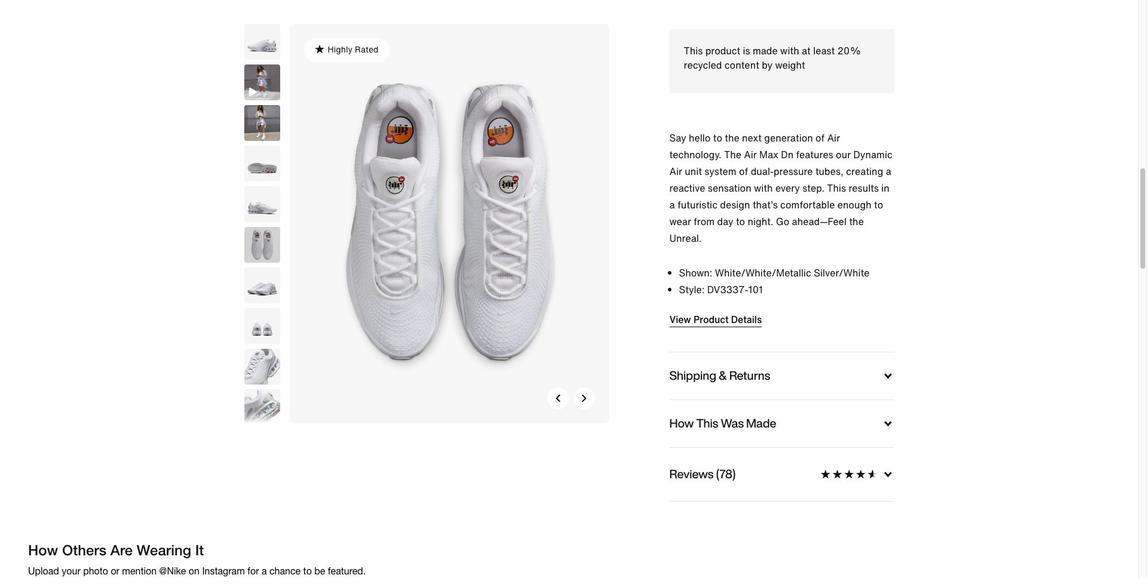Task type: describe. For each thing, give the bounding box(es) containing it.
undefined image
[[244, 65, 280, 100]]



Task type: vqa. For each thing, say whether or not it's contained in the screenshot.
A
no



Task type: locate. For each thing, give the bounding box(es) containing it.
next carousel button image
[[581, 395, 588, 402]]

nike air max dn shoes image
[[244, 24, 280, 60], [290, 24, 609, 424], [244, 105, 280, 141], [244, 146, 280, 182], [244, 186, 280, 222], [244, 227, 280, 263], [244, 268, 280, 304], [244, 308, 280, 344], [244, 349, 280, 385], [244, 390, 280, 426]]

previous carousel button image
[[554, 395, 562, 402]]



